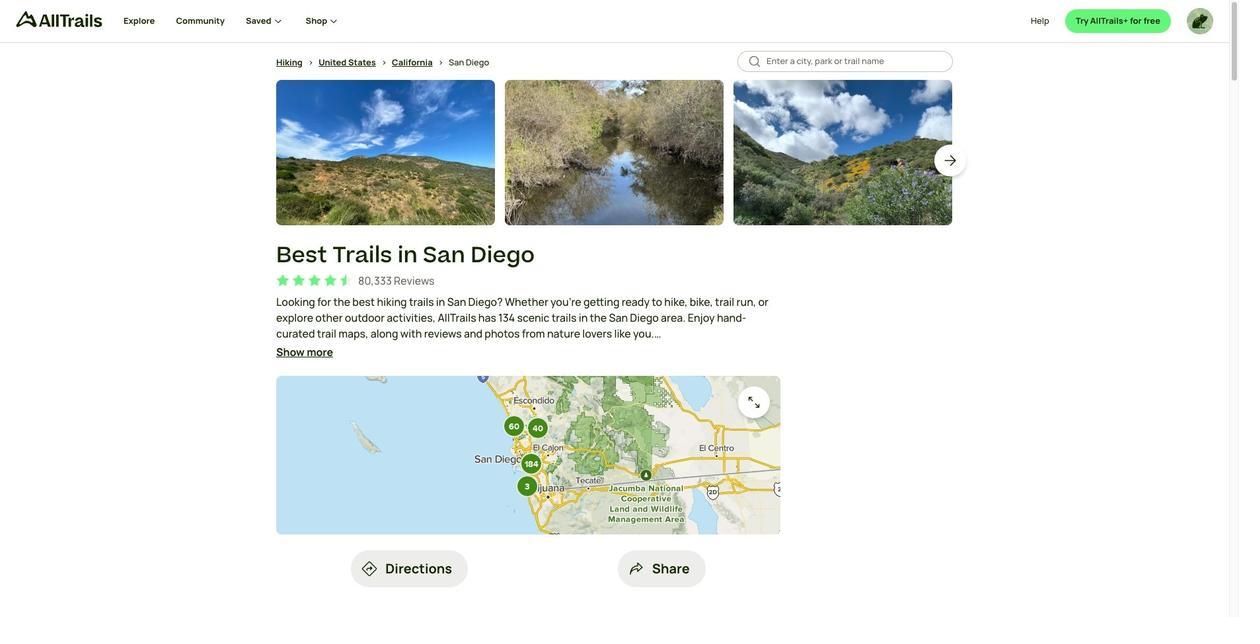Task type: describe. For each thing, give the bounding box(es) containing it.
cookie consent banner dialog
[[16, 555, 1214, 602]]

trails in san diego, california, united states 69111590 | alltrails.com image
[[505, 80, 724, 225]]

next image
[[943, 153, 959, 169]]

noah image
[[1187, 8, 1214, 34]]

map of trails in san diego, california image
[[276, 376, 781, 535]]

trails in san diego, california, united states 26419930 | alltrails.com image
[[276, 80, 495, 225]]



Task type: locate. For each thing, give the bounding box(es) containing it.
dialog
[[0, 0, 1239, 617]]

trails in san diego, california, united states 22170101 | alltrails.com image
[[734, 80, 953, 225]]

None search field
[[738, 51, 953, 72]]

Enter a city, park or trail name field
[[767, 55, 943, 68]]

expand map image
[[746, 394, 762, 410]]



Task type: vqa. For each thing, say whether or not it's contained in the screenshot.
enter a city, park or trail name "field"
yes



